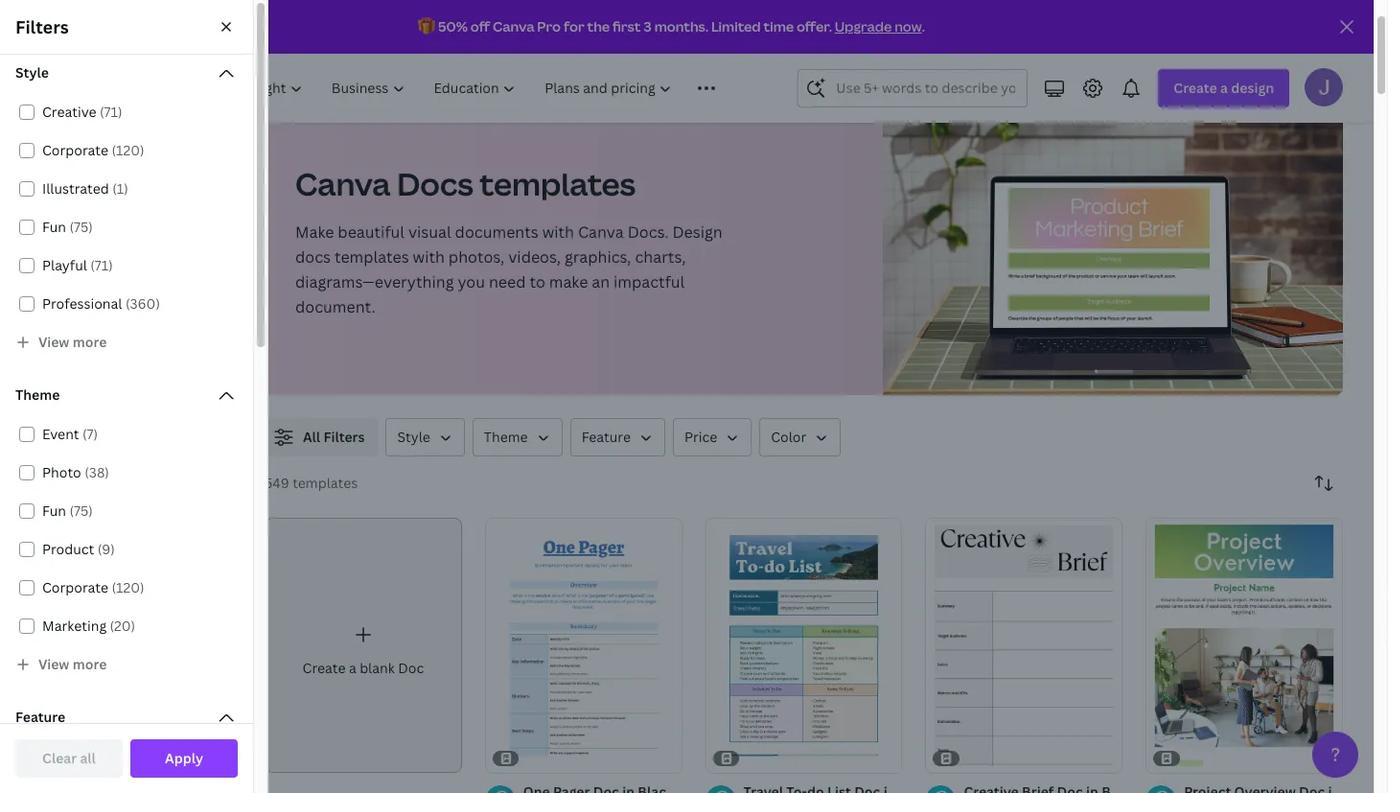 Task type: locate. For each thing, give the bounding box(es) containing it.
view more down professional (360)
[[38, 333, 107, 351]]

to
[[96, 270, 109, 289], [530, 271, 546, 293]]

project overview doc in light green blue vibrant professional style image
[[1146, 518, 1344, 773]]

0 vertical spatial design
[[762, 52, 806, 70]]

corporate (120)
[[42, 141, 144, 159], [42, 578, 144, 597]]

None search field
[[798, 69, 1029, 107]]

illustrated (1)
[[42, 179, 128, 198]]

1 horizontal spatial feature
[[582, 428, 631, 446]]

1 vertical spatial view more
[[38, 655, 107, 673]]

corporate up mind at the bottom
[[42, 578, 108, 597]]

1 horizontal spatial design
[[762, 52, 806, 70]]

0 vertical spatial filters
[[15, 15, 69, 38]]

1 horizontal spatial professional
[[272, 52, 352, 70]]

0 vertical spatial create
[[303, 659, 346, 677]]

personal
[[77, 154, 134, 173]]

(120) down flyers link
[[112, 578, 144, 597]]

2 view from the top
[[38, 655, 69, 673]]

style up creative
[[15, 63, 49, 82]]

top level navigation element
[[169, 69, 752, 107]]

view more for professional
[[38, 333, 107, 351]]

2 more from the top
[[73, 655, 107, 673]]

(9)
[[98, 540, 115, 558]]

a left blank at the bottom left
[[349, 659, 357, 677]]

view more button
[[12, 323, 242, 362], [12, 645, 242, 684]]

(360)
[[126, 294, 160, 313]]

playful
[[42, 256, 87, 274]]

3
[[644, 17, 652, 35]]

0 vertical spatial theme
[[15, 386, 60, 404]]

1 horizontal spatial doc
[[519, 7, 545, 25]]

0 horizontal spatial filters
[[15, 15, 69, 38]]

1 vertical spatial a
[[108, 694, 115, 713]]

(71) right playful
[[90, 256, 113, 274]]

1 vertical spatial filters
[[324, 428, 365, 446]]

1 view more from the top
[[38, 333, 107, 351]]

filters up creative
[[15, 15, 69, 38]]

0 horizontal spatial to
[[96, 270, 109, 289]]

0 horizontal spatial all
[[65, 316, 82, 334]]

1 vertical spatial business
[[69, 505, 126, 524]]

fun up playful
[[42, 218, 66, 236]]

1 vertical spatial professional
[[42, 294, 122, 313]]

create
[[303, 659, 346, 677], [61, 694, 104, 713]]

0 vertical spatial a
[[349, 659, 357, 677]]

(75) up the 'product (9)'
[[70, 502, 93, 520]]

style right all filters
[[397, 428, 430, 446]]

(120) up the 1
[[112, 141, 144, 159]]

canva
[[493, 17, 535, 35], [295, 163, 391, 204], [116, 218, 157, 236], [578, 222, 624, 243]]

templates
[[480, 163, 636, 204], [335, 246, 409, 268], [85, 316, 151, 334], [293, 474, 358, 492]]

style inside button
[[397, 428, 430, 446]]

1 vertical spatial theme
[[484, 428, 528, 446]]

templates down professional (360)
[[85, 316, 151, 334]]

the
[[587, 17, 610, 35]]

all up '549 templates'
[[303, 428, 320, 446]]

0 vertical spatial (120)
[[112, 141, 144, 159]]

0 horizontal spatial doc
[[398, 659, 424, 677]]

all templates
[[65, 316, 151, 334]]

templates up videos,
[[480, 163, 636, 204]]

trash
[[61, 749, 97, 767]]

1 (75) from the top
[[70, 218, 93, 236]]

an
[[592, 271, 610, 293]]

1 horizontal spatial docs
[[397, 163, 474, 204]]

pro
[[537, 17, 561, 35], [160, 218, 183, 236]]

videos,
[[509, 246, 561, 268]]

1 vertical spatial view more button
[[12, 645, 242, 684]]

create inside button
[[61, 694, 104, 713]]

(120)
[[112, 141, 144, 159], [112, 578, 144, 597]]

1 horizontal spatial pro
[[537, 17, 561, 35]]

time
[[764, 17, 794, 35]]

0 horizontal spatial with
[[413, 246, 445, 268]]

with up videos,
[[543, 222, 574, 243]]

1 vertical spatial (71)
[[90, 256, 113, 274]]

1 horizontal spatial home
[[265, 7, 303, 25]]

case
[[666, 52, 698, 70]]

2 view more from the top
[[38, 655, 107, 673]]

0 vertical spatial corporate (120)
[[42, 141, 144, 159]]

apply button
[[130, 739, 238, 778]]

view more
[[38, 333, 107, 351], [38, 655, 107, 673]]

now
[[895, 17, 922, 35]]

(75)
[[70, 218, 93, 236], [70, 502, 93, 520]]

docs
[[295, 246, 331, 268]]

filters inside button
[[324, 428, 365, 446]]

back to home
[[61, 270, 151, 289]]

view down professional (360)
[[38, 333, 69, 351]]

with
[[543, 222, 574, 243], [413, 246, 445, 268]]

questionnaire link
[[957, 42, 1064, 81]]

flyers link
[[31, 533, 235, 570]]

professional for professional docs
[[272, 52, 352, 70]]

case study
[[666, 52, 739, 70]]

study
[[701, 52, 739, 70]]

upgrade now button
[[835, 17, 922, 35]]

theme
[[15, 386, 60, 404], [484, 428, 528, 446]]

1 vertical spatial (120)
[[112, 578, 144, 597]]

mind
[[69, 615, 102, 633]]

to up professional (360)
[[96, 270, 109, 289]]

1 horizontal spatial with
[[543, 222, 574, 243]]

pro left for
[[537, 17, 561, 35]]

view more down marketing
[[38, 655, 107, 673]]

0 vertical spatial business
[[431, 7, 488, 25]]

flyers
[[69, 542, 108, 560]]

1 vertical spatial more
[[73, 655, 107, 673]]

fun down photo
[[42, 502, 66, 520]]

business up meal planner
[[431, 7, 488, 25]]

home
[[265, 7, 303, 25], [113, 270, 151, 289]]

0 vertical spatial (75)
[[70, 218, 93, 236]]

more for professional
[[73, 333, 107, 351]]

one pager doc in black and white blue light blue classic professional style image
[[485, 518, 683, 773]]

0 vertical spatial view more button
[[12, 323, 242, 362]]

price button
[[673, 418, 752, 457]]

product
[[42, 540, 94, 558]]

0 horizontal spatial style
[[15, 63, 49, 82]]

doc right blank at the bottom left
[[398, 659, 424, 677]]

case study link
[[659, 42, 747, 81]]

business link
[[431, 6, 488, 27]]

questionnaire
[[965, 52, 1056, 70]]

(71) down style dropdown button
[[100, 103, 122, 121]]

style button
[[386, 418, 465, 457]]

(1)
[[112, 179, 128, 198]]

1 horizontal spatial business
[[431, 7, 488, 25]]

0 horizontal spatial a
[[108, 694, 115, 713]]

1 view more button from the top
[[12, 323, 242, 362]]

a left team
[[108, 694, 115, 713]]

0 horizontal spatial docs
[[356, 52, 388, 70]]

professional (360)
[[42, 294, 160, 313]]

a inside button
[[108, 694, 115, 713]]

1 horizontal spatial a
[[349, 659, 357, 677]]

business for business
[[431, 7, 488, 25]]

style guide link
[[1228, 42, 1318, 81]]

0 vertical spatial professional
[[272, 52, 352, 70]]

theme up event
[[15, 386, 60, 404]]

filters up '549 templates'
[[324, 428, 365, 446]]

cards
[[129, 505, 167, 524]]

feature up clear
[[15, 708, 65, 726]]

1 vertical spatial view
[[38, 655, 69, 673]]

to down videos,
[[530, 271, 546, 293]]

1 vertical spatial docs
[[397, 163, 474, 204]]

fun (75) up product
[[42, 502, 93, 520]]

1 vertical spatial corporate
[[42, 578, 108, 597]]

0 vertical spatial view
[[38, 333, 69, 351]]

home link
[[265, 6, 303, 27]]

1 view from the top
[[38, 333, 69, 351]]

1 vertical spatial home
[[113, 270, 151, 289]]

1 vertical spatial create
[[61, 694, 104, 713]]

549 templates
[[265, 474, 358, 492]]

corporate (120) up free •
[[42, 141, 144, 159]]

view more button down (20)
[[12, 645, 242, 684]]

doc left for
[[519, 7, 545, 25]]

2 (120) from the top
[[112, 578, 144, 597]]

brief
[[809, 52, 841, 70]]

newspaper link
[[511, 42, 600, 81]]

theme right style button
[[484, 428, 528, 446]]

presentations
[[69, 433, 159, 451]]

0 vertical spatial feature
[[582, 428, 631, 446]]

0 horizontal spatial theme
[[15, 386, 60, 404]]

design down time
[[762, 52, 806, 70]]

consultation
[[1079, 52, 1163, 70]]

trash link
[[15, 739, 249, 778]]

0 horizontal spatial pro
[[160, 218, 183, 236]]

creative
[[42, 103, 96, 121]]

report link
[[1326, 42, 1385, 81]]

home up (360)
[[113, 270, 151, 289]]

upgrade
[[835, 17, 892, 35]]

docs left meal
[[356, 52, 388, 70]]

visual
[[408, 222, 451, 243]]

0 horizontal spatial feature
[[15, 708, 65, 726]]

create a team button
[[15, 685, 249, 723]]

feature inside button
[[582, 428, 631, 446]]

canva up graphics,
[[578, 222, 624, 243]]

(75) up playful (71)
[[70, 218, 93, 236]]

0 horizontal spatial professional
[[42, 294, 122, 313]]

corporate
[[42, 141, 108, 159], [42, 578, 108, 597]]

2 corporate from the top
[[42, 578, 108, 597]]

1 horizontal spatial create
[[303, 659, 346, 677]]

0 vertical spatial corporate
[[42, 141, 108, 159]]

1 vertical spatial fun
[[42, 502, 66, 520]]

0 vertical spatial more
[[73, 333, 107, 351]]

photo (38)
[[42, 463, 109, 481]]

1 horizontal spatial theme
[[484, 428, 528, 446]]

0 vertical spatial view more
[[38, 333, 107, 351]]

a
[[349, 659, 357, 677], [108, 694, 115, 713]]

professional down home link
[[272, 52, 352, 70]]

view for marketing (20)
[[38, 655, 69, 673]]

0 vertical spatial pro
[[537, 17, 561, 35]]

planner
[[446, 52, 496, 70]]

0 horizontal spatial design
[[673, 222, 723, 243]]

0 horizontal spatial create
[[61, 694, 104, 713]]

home up professional docs
[[265, 7, 303, 25]]

1 vertical spatial corporate (120)
[[42, 578, 144, 597]]

more down marketing (20)
[[73, 655, 107, 673]]

mind maps link
[[31, 606, 235, 643]]

all down professional (360)
[[65, 316, 82, 334]]

(71) for creative (71)
[[100, 103, 122, 121]]

view down marketing
[[38, 655, 69, 673]]

1 vertical spatial feature
[[15, 708, 65, 726]]

all for all filters
[[303, 428, 320, 446]]

invoice
[[1166, 52, 1213, 70]]

meal planner link
[[404, 42, 504, 81]]

view more button down (360)
[[12, 323, 242, 362]]

view for professional (360)
[[38, 333, 69, 351]]

fun (75) up playful
[[42, 218, 93, 236]]

more down professional (360)
[[73, 333, 107, 351]]

1 horizontal spatial all
[[303, 428, 320, 446]]

templates down beautiful
[[335, 246, 409, 268]]

templates inside make beautiful visual documents with canva docs. design docs templates with photos, videos, graphics, charts, diagrams—everything you need to make an impactful document.
[[335, 246, 409, 268]]

1 horizontal spatial filters
[[324, 428, 365, 446]]

2 view more button from the top
[[12, 645, 242, 684]]

feature right theme button
[[582, 428, 631, 446]]

create a blank doc link
[[265, 518, 462, 773]]

feature inside dropdown button
[[15, 708, 65, 726]]

professional down back
[[42, 294, 122, 313]]

canva up beautiful
[[295, 163, 391, 204]]

0 horizontal spatial business
[[69, 505, 126, 524]]

0 vertical spatial all
[[65, 316, 82, 334]]

create left blank at the bottom left
[[303, 659, 346, 677]]

0 vertical spatial (71)
[[100, 103, 122, 121]]

all
[[65, 316, 82, 334], [303, 428, 320, 446]]

pro up back to home link
[[160, 218, 183, 236]]

1 vertical spatial all
[[303, 428, 320, 446]]

create down websites
[[61, 694, 104, 713]]

project plan
[[864, 52, 942, 70]]

color button
[[760, 418, 841, 457]]

canva right get
[[116, 218, 157, 236]]

0 vertical spatial home
[[265, 7, 303, 25]]

0 vertical spatial fun
[[42, 218, 66, 236]]

2 fun (75) from the top
[[42, 502, 93, 520]]

1 vertical spatial pro
[[160, 218, 183, 236]]

templates down all filters button
[[293, 474, 358, 492]]

1 more from the top
[[73, 333, 107, 351]]

business cards link
[[31, 497, 235, 533]]

1 horizontal spatial style
[[397, 428, 430, 446]]

okr link
[[608, 42, 651, 81]]

all inside button
[[303, 428, 320, 446]]

2 (75) from the top
[[70, 502, 93, 520]]

project plan link
[[856, 42, 950, 81]]

business for business cards
[[69, 505, 126, 524]]

design brief link
[[754, 42, 848, 81]]

design up charts,
[[673, 222, 723, 243]]

feature button
[[4, 699, 249, 738]]

create a team
[[61, 694, 151, 713]]

you
[[458, 271, 485, 293]]

0 vertical spatial fun (75)
[[42, 218, 93, 236]]

consultation invoice link
[[1072, 42, 1221, 81]]

1 fun from the top
[[42, 218, 66, 236]]

whiteboard link
[[31, 460, 235, 497]]

1 vertical spatial design
[[673, 222, 723, 243]]

theme inside button
[[484, 428, 528, 446]]

1 horizontal spatial to
[[530, 271, 546, 293]]

business up (9)
[[69, 505, 126, 524]]

0 horizontal spatial home
[[113, 270, 151, 289]]

style left guide
[[1236, 52, 1269, 70]]

illustrated
[[42, 179, 109, 198]]

with down visual
[[413, 246, 445, 268]]

corporate up free
[[42, 141, 108, 159]]

(38)
[[85, 463, 109, 481]]

docs up visual
[[397, 163, 474, 204]]

1 vertical spatial (75)
[[70, 502, 93, 520]]

1 vertical spatial fun (75)
[[42, 502, 93, 520]]

2 horizontal spatial style
[[1236, 52, 1269, 70]]

0 vertical spatial docs
[[356, 52, 388, 70]]

corporate (120) down the flyers
[[42, 578, 144, 597]]

1 vertical spatial doc
[[398, 659, 424, 677]]

canva docs templates
[[295, 163, 636, 204]]



Task type: vqa. For each thing, say whether or not it's contained in the screenshot.
'Resource Type'
no



Task type: describe. For each thing, give the bounding box(es) containing it.
a for team
[[108, 694, 115, 713]]

creative brief doc in black and white grey editorial style image
[[926, 518, 1123, 773]]

mind maps
[[69, 615, 140, 633]]

a for blank
[[349, 659, 357, 677]]

0 vertical spatial with
[[543, 222, 574, 243]]

get canva pro
[[90, 218, 183, 236]]

marketing
[[42, 617, 107, 635]]

meal planner
[[411, 52, 496, 70]]

theme button
[[473, 418, 563, 457]]

create a blank doc
[[303, 659, 424, 677]]

prototypes
[[69, 578, 141, 597]]

•
[[105, 176, 109, 192]]

graphics,
[[565, 246, 632, 268]]

creative (71)
[[42, 103, 122, 121]]

back
[[61, 270, 92, 289]]

marketing (20)
[[42, 617, 135, 635]]

create for create a team
[[61, 694, 104, 713]]

0 vertical spatial doc
[[519, 7, 545, 25]]

all for all templates
[[65, 316, 82, 334]]

business cards
[[69, 505, 167, 524]]

all filters button
[[265, 418, 378, 457]]

price
[[685, 428, 718, 446]]

playful (71)
[[42, 256, 113, 274]]

okr
[[615, 52, 643, 70]]

feature button
[[570, 418, 666, 457]]

product (9)
[[42, 540, 115, 558]]

docs for canva
[[397, 163, 474, 204]]

get canva pro button
[[15, 209, 249, 246]]

make
[[295, 222, 334, 243]]

project
[[864, 52, 910, 70]]

canva inside get canva pro button
[[116, 218, 157, 236]]

make beautiful visual documents with canva docs. design docs templates with photos, videos, graphics, charts, diagrams—everything you need to make an impactful document.
[[295, 222, 723, 317]]

photos,
[[449, 246, 505, 268]]

first
[[613, 17, 641, 35]]

make
[[549, 271, 588, 293]]

whiteboard
[[69, 469, 145, 487]]

(7)
[[82, 425, 98, 443]]

photo
[[42, 463, 81, 481]]

style inside dropdown button
[[15, 63, 49, 82]]

charts,
[[635, 246, 686, 268]]

more for marketing
[[73, 655, 107, 673]]

professional docs link
[[265, 42, 396, 81]]

report
[[1333, 52, 1378, 70]]

professional for professional (360)
[[42, 294, 122, 313]]

back to home link
[[15, 261, 249, 299]]

document.
[[295, 296, 376, 317]]

create for create a blank doc
[[303, 659, 346, 677]]

theme inside dropdown button
[[15, 386, 60, 404]]

all filters
[[303, 428, 365, 446]]

impactful
[[614, 271, 685, 293]]

1 fun (75) from the top
[[42, 218, 93, 236]]

event (7)
[[42, 425, 98, 443]]

color
[[771, 428, 807, 446]]

view more button for (360)
[[12, 323, 242, 362]]

for
[[564, 17, 585, 35]]

1 (120) from the top
[[112, 141, 144, 159]]

1 corporate from the top
[[42, 141, 108, 159]]

design inside make beautiful visual documents with canva docs. design docs templates with photos, videos, graphics, charts, diagrams—everything you need to make an impactful document.
[[673, 222, 723, 243]]

1 corporate (120) from the top
[[42, 141, 144, 159]]

apply
[[165, 749, 203, 767]]

months.
[[655, 17, 709, 35]]

free •
[[77, 176, 109, 192]]

2 corporate (120) from the top
[[42, 578, 144, 597]]

free
[[77, 176, 101, 192]]

professional docs
[[272, 52, 388, 70]]

clear all button
[[15, 739, 123, 778]]

meal
[[411, 52, 443, 70]]

1
[[127, 176, 134, 192]]

549
[[265, 474, 289, 492]]

(71) for playful (71)
[[90, 256, 113, 274]]

canva inside make beautiful visual documents with canva docs. design docs templates with photos, videos, graphics, charts, diagrams—everything you need to make an impactful document.
[[578, 222, 624, 243]]

documents
[[455, 222, 539, 243]]

🎁
[[418, 17, 436, 35]]

beautiful
[[338, 222, 405, 243]]

design brief
[[762, 52, 841, 70]]

🎁 50% off canva pro for the first 3 months. limited time offer. upgrade now .
[[418, 17, 925, 35]]

need
[[489, 271, 526, 293]]

docs for professional
[[356, 52, 388, 70]]

theme button
[[4, 377, 249, 415]]

canva right off
[[493, 17, 535, 35]]

presentations link
[[31, 424, 235, 460]]

blank
[[360, 659, 395, 677]]

.
[[922, 17, 925, 35]]

create a blank doc element
[[265, 518, 462, 773]]

maps
[[105, 615, 140, 633]]

consultation invoice
[[1079, 52, 1213, 70]]

travel to-do list doc in teal pastel green pastel purple vibrant professional style image
[[706, 518, 903, 773]]

design inside design brief link
[[762, 52, 806, 70]]

2 fun from the top
[[42, 502, 66, 520]]

to inside make beautiful visual documents with canva docs. design docs templates with photos, videos, graphics, charts, diagrams—everything you need to make an impactful document.
[[530, 271, 546, 293]]

all templates link
[[27, 307, 223, 343]]

1 vertical spatial with
[[413, 246, 445, 268]]

view more for marketing
[[38, 655, 107, 673]]

view more button for (20)
[[12, 645, 242, 684]]

pro inside button
[[160, 218, 183, 236]]

plan
[[913, 52, 942, 70]]

diagrams—everything
[[295, 271, 454, 293]]

newspaper
[[519, 52, 592, 70]]

prototypes link
[[31, 570, 235, 606]]



